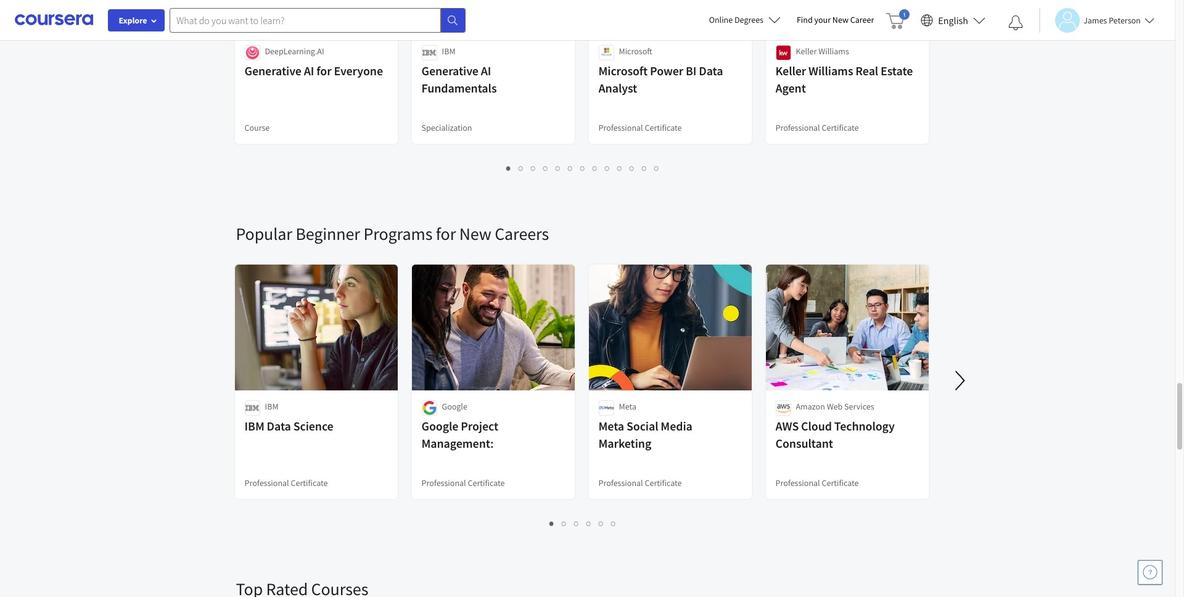 Task type: vqa. For each thing, say whether or not it's contained in the screenshot.


Task type: locate. For each thing, give the bounding box(es) containing it.
3 button
[[528, 161, 540, 175], [571, 516, 583, 531]]

williams inside keller williams real estate agent
[[809, 63, 854, 78]]

8 button
[[589, 161, 602, 175]]

list inside popular beginner programs for new careers carousel element
[[236, 516, 930, 531]]

microsoft for microsoft
[[619, 46, 653, 57]]

meta down meta image
[[599, 418, 624, 434]]

0 vertical spatial meta
[[619, 401, 637, 412]]

0 vertical spatial data
[[699, 63, 723, 78]]

data inside popular beginner programs for new careers carousel element
[[267, 418, 291, 434]]

0 vertical spatial 1
[[507, 162, 511, 174]]

1
[[507, 162, 511, 174], [550, 518, 555, 529]]

0 vertical spatial 2
[[519, 162, 524, 174]]

0 vertical spatial keller
[[796, 46, 817, 57]]

ai
[[304, 63, 314, 78], [481, 63, 491, 78]]

2
[[519, 162, 524, 174], [562, 518, 567, 529]]

6 inside popular beginner programs for new careers carousel element
[[611, 518, 616, 529]]

professional down ibm data science
[[245, 478, 289, 489]]

google right google image
[[442, 401, 468, 412]]

0 vertical spatial 3 button
[[528, 161, 540, 175]]

1 horizontal spatial 4
[[587, 518, 592, 529]]

1 vertical spatial 4
[[587, 518, 592, 529]]

professional certificate up the 10 11 12 13
[[599, 122, 682, 133]]

help center image
[[1143, 565, 1158, 580]]

0 vertical spatial 5 button
[[552, 161, 565, 175]]

0 horizontal spatial ibm
[[245, 418, 264, 434]]

certificate down the aws cloud technology consultant
[[822, 478, 859, 489]]

career
[[851, 14, 874, 25]]

0 vertical spatial 4 button
[[540, 161, 552, 175]]

professional down agent
[[776, 122, 820, 133]]

2 inside popular beginner programs for new careers carousel element
[[562, 518, 567, 529]]

new
[[833, 14, 849, 25], [460, 223, 492, 245]]

1 horizontal spatial 2
[[562, 518, 567, 529]]

professional certificate down management:
[[422, 478, 505, 489]]

certificate down keller williams real estate agent
[[822, 122, 859, 133]]

9
[[605, 162, 610, 174]]

professional
[[599, 122, 643, 133], [776, 122, 820, 133], [245, 478, 289, 489], [422, 478, 466, 489], [599, 478, 643, 489], [776, 478, 820, 489]]

1 vertical spatial microsoft
[[599, 63, 648, 78]]

0 vertical spatial list
[[236, 161, 930, 175]]

1 horizontal spatial 6 button
[[608, 516, 620, 531]]

1 vertical spatial 5 button
[[595, 516, 608, 531]]

1 horizontal spatial 1
[[550, 518, 555, 529]]

data
[[699, 63, 723, 78], [267, 418, 291, 434]]

1 horizontal spatial 5 button
[[595, 516, 608, 531]]

james peterson
[[1084, 14, 1141, 26]]

0 horizontal spatial generative
[[245, 63, 302, 78]]

ibm image for ibm data science
[[245, 400, 260, 416]]

0 horizontal spatial 1 button
[[503, 161, 515, 175]]

list
[[236, 161, 930, 175], [236, 516, 930, 531]]

1 vertical spatial williams
[[809, 63, 854, 78]]

keller inside keller williams real estate agent
[[776, 63, 807, 78]]

0 vertical spatial 4
[[544, 162, 549, 174]]

certificate for bi
[[645, 122, 682, 133]]

certificate down science
[[291, 478, 328, 489]]

0 vertical spatial microsoft
[[619, 46, 653, 57]]

0 horizontal spatial 6 button
[[565, 161, 577, 175]]

4
[[544, 162, 549, 174], [587, 518, 592, 529]]

0 vertical spatial ibm
[[442, 46, 456, 57]]

marketing
[[599, 436, 652, 451]]

0 vertical spatial 1 button
[[503, 161, 515, 175]]

1 horizontal spatial 6
[[611, 518, 616, 529]]

1 button
[[503, 161, 515, 175], [546, 516, 558, 531]]

1 horizontal spatial 5
[[599, 518, 604, 529]]

2 ai from the left
[[481, 63, 491, 78]]

professional certificate for cloud
[[776, 478, 859, 489]]

6 button for meta social media marketing
[[608, 516, 620, 531]]

generative
[[245, 63, 302, 78], [422, 63, 479, 78]]

certificate down meta social media marketing
[[645, 478, 682, 489]]

list for meta social media marketing
[[236, 516, 930, 531]]

1 horizontal spatial 3
[[574, 518, 579, 529]]

ai for fundamentals
[[481, 63, 491, 78]]

0 vertical spatial 6 button
[[565, 161, 577, 175]]

0 horizontal spatial data
[[267, 418, 291, 434]]

7
[[581, 162, 586, 174]]

keller williams real estate agent
[[776, 63, 913, 96]]

1 horizontal spatial ai
[[481, 63, 491, 78]]

1 horizontal spatial data
[[699, 63, 723, 78]]

2 button for google project management:
[[558, 516, 571, 531]]

7 button
[[577, 161, 589, 175]]

keller
[[796, 46, 817, 57], [776, 63, 807, 78]]

4 button
[[540, 161, 552, 175], [583, 516, 595, 531]]

google
[[442, 401, 468, 412], [422, 418, 459, 434]]

0 vertical spatial google
[[442, 401, 468, 412]]

1 horizontal spatial 3 button
[[571, 516, 583, 531]]

ai up fundamentals
[[481, 63, 491, 78]]

professional certificate for project
[[422, 478, 505, 489]]

generative ai fundamentals
[[422, 63, 497, 96]]

for right programs
[[436, 223, 456, 245]]

amazon web services
[[796, 401, 875, 412]]

keller up agent
[[776, 63, 807, 78]]

0 vertical spatial 5
[[556, 162, 561, 174]]

ibm image up ibm data science
[[245, 400, 260, 416]]

ibm image for generative ai fundamentals
[[422, 45, 437, 60]]

1 vertical spatial meta
[[599, 418, 624, 434]]

4 button for microsoft power bi data analyst
[[540, 161, 552, 175]]

professional certificate down marketing
[[599, 478, 682, 489]]

1 for google project management:
[[550, 518, 555, 529]]

google for google
[[442, 401, 468, 412]]

google inside google project management:
[[422, 418, 459, 434]]

ibm image
[[422, 45, 437, 60], [245, 400, 260, 416]]

1 vertical spatial data
[[267, 418, 291, 434]]

microsoft right microsoft icon
[[619, 46, 653, 57]]

everyone
[[334, 63, 383, 78]]

analyst
[[599, 80, 638, 96]]

1 horizontal spatial 4 button
[[583, 516, 595, 531]]

certificate for science
[[291, 478, 328, 489]]

google image
[[422, 400, 437, 416]]

professional down 'analyst' on the top
[[599, 122, 643, 133]]

1 list from the top
[[236, 161, 930, 175]]

professional certificate down ibm data science
[[245, 478, 328, 489]]

new right your
[[833, 14, 849, 25]]

1 horizontal spatial ibm
[[265, 401, 279, 412]]

10
[[618, 162, 627, 174]]

for left everyone
[[317, 63, 332, 78]]

professional down consultant
[[776, 478, 820, 489]]

2 list from the top
[[236, 516, 930, 531]]

2 vertical spatial ibm
[[245, 418, 264, 434]]

meta
[[619, 401, 637, 412], [599, 418, 624, 434]]

popular beginner programs for new careers carousel element
[[230, 186, 1185, 541]]

ibm image up "generative ai fundamentals"
[[422, 45, 437, 60]]

2 button
[[515, 161, 528, 175], [558, 516, 571, 531]]

bi
[[686, 63, 697, 78]]

data left science
[[267, 418, 291, 434]]

3
[[531, 162, 536, 174], [574, 518, 579, 529]]

technology
[[835, 418, 895, 434]]

show notifications image
[[1009, 15, 1024, 30]]

google for google project management:
[[422, 418, 459, 434]]

1 vertical spatial 3 button
[[571, 516, 583, 531]]

meta inside meta social media marketing
[[599, 418, 624, 434]]

0 vertical spatial 2 button
[[515, 161, 528, 175]]

meta social media marketing
[[599, 418, 693, 451]]

1 inside popular beginner programs for new careers carousel element
[[550, 518, 555, 529]]

keller williams
[[796, 46, 849, 57]]

professional for microsoft power bi data analyst
[[599, 122, 643, 133]]

meta for meta social media marketing
[[599, 418, 624, 434]]

1 generative from the left
[[245, 63, 302, 78]]

3 inside popular beginner programs for new careers carousel element
[[574, 518, 579, 529]]

online degrees button
[[699, 6, 791, 33]]

keller for keller williams
[[796, 46, 817, 57]]

0 vertical spatial williams
[[819, 46, 849, 57]]

1 button for generative ai fundamentals
[[503, 161, 515, 175]]

0 horizontal spatial 2
[[519, 162, 524, 174]]

microsoft image
[[599, 45, 614, 60]]

popular
[[236, 223, 292, 245]]

1 vertical spatial for
[[436, 223, 456, 245]]

0 horizontal spatial 5
[[556, 162, 561, 174]]

williams
[[819, 46, 849, 57], [809, 63, 854, 78]]

0 vertical spatial 6
[[568, 162, 573, 174]]

0 vertical spatial ibm image
[[422, 45, 437, 60]]

5 inside popular beginner programs for new careers carousel element
[[599, 518, 604, 529]]

3 button for microsoft power bi data analyst
[[528, 161, 540, 175]]

1 vertical spatial list
[[236, 516, 930, 531]]

0 horizontal spatial 4
[[544, 162, 549, 174]]

generative down deeplearning.ai icon
[[245, 63, 302, 78]]

0 horizontal spatial for
[[317, 63, 332, 78]]

1 vertical spatial 1
[[550, 518, 555, 529]]

microsoft up 'analyst' on the top
[[599, 63, 648, 78]]

certificate down management:
[[468, 478, 505, 489]]

0 horizontal spatial 6
[[568, 162, 573, 174]]

1 vertical spatial 2 button
[[558, 516, 571, 531]]

1 horizontal spatial 2 button
[[558, 516, 571, 531]]

None search field
[[170, 8, 466, 32]]

2 generative from the left
[[422, 63, 479, 78]]

generative ai for everyone
[[245, 63, 383, 78]]

1 horizontal spatial generative
[[422, 63, 479, 78]]

5 button
[[552, 161, 565, 175], [595, 516, 608, 531]]

certificate for media
[[645, 478, 682, 489]]

meta right meta image
[[619, 401, 637, 412]]

professional for google project management:
[[422, 478, 466, 489]]

new inside popular beginner programs for new careers carousel element
[[460, 223, 492, 245]]

1 vertical spatial 2
[[562, 518, 567, 529]]

0 horizontal spatial 3
[[531, 162, 536, 174]]

ibm left science
[[245, 418, 264, 434]]

1 vertical spatial new
[[460, 223, 492, 245]]

0 horizontal spatial new
[[460, 223, 492, 245]]

1 vertical spatial 4 button
[[583, 516, 595, 531]]

generative up fundamentals
[[422, 63, 479, 78]]

6 button inside popular beginner programs for new careers carousel element
[[608, 516, 620, 531]]

peterson
[[1109, 14, 1141, 26]]

1 vertical spatial 1 button
[[546, 516, 558, 531]]

0 vertical spatial new
[[833, 14, 849, 25]]

0 horizontal spatial ai
[[304, 63, 314, 78]]

james peterson button
[[1040, 8, 1155, 32]]

1 vertical spatial 3
[[574, 518, 579, 529]]

1 horizontal spatial new
[[833, 14, 849, 25]]

williams down keller williams
[[809, 63, 854, 78]]

find your new career link
[[791, 12, 881, 28]]

0 horizontal spatial 1
[[507, 162, 511, 174]]

1 vertical spatial 6 button
[[608, 516, 620, 531]]

microsoft
[[619, 46, 653, 57], [599, 63, 648, 78]]

5
[[556, 162, 561, 174], [599, 518, 604, 529]]

ai down deeplearning.ai on the left of page
[[304, 63, 314, 78]]

aws
[[776, 418, 799, 434]]

google down google image
[[422, 418, 459, 434]]

1 vertical spatial ibm image
[[245, 400, 260, 416]]

5 for meta social media marketing
[[599, 518, 604, 529]]

beginner
[[296, 223, 360, 245]]

2 horizontal spatial ibm
[[442, 46, 456, 57]]

ibm up ibm data science
[[265, 401, 279, 412]]

1 vertical spatial 5
[[599, 518, 604, 529]]

certificate up "13"
[[645, 122, 682, 133]]

certificate for real
[[822, 122, 859, 133]]

certificate
[[645, 122, 682, 133], [822, 122, 859, 133], [291, 478, 328, 489], [468, 478, 505, 489], [645, 478, 682, 489], [822, 478, 859, 489]]

next slide image
[[946, 10, 975, 40]]

6 for meta social media marketing
[[611, 518, 616, 529]]

9 button
[[602, 161, 614, 175]]

web
[[827, 401, 843, 412]]

microsoft for microsoft power bi data analyst
[[599, 63, 648, 78]]

professional down marketing
[[599, 478, 643, 489]]

professional certificate down consultant
[[776, 478, 859, 489]]

for
[[317, 63, 332, 78], [436, 223, 456, 245]]

5 button for meta social media marketing
[[595, 516, 608, 531]]

1 for generative ai fundamentals
[[507, 162, 511, 174]]

ibm
[[442, 46, 456, 57], [265, 401, 279, 412], [245, 418, 264, 434]]

james
[[1084, 14, 1108, 26]]

8
[[593, 162, 598, 174]]

williams up keller williams real estate agent
[[819, 46, 849, 57]]

1 vertical spatial keller
[[776, 63, 807, 78]]

ai inside "generative ai fundamentals"
[[481, 63, 491, 78]]

12
[[642, 162, 652, 174]]

12 button
[[639, 161, 652, 175]]

4 inside popular beginner programs for new careers carousel element
[[587, 518, 592, 529]]

data inside microsoft power bi data analyst
[[699, 63, 723, 78]]

6 button
[[565, 161, 577, 175], [608, 516, 620, 531]]

0 vertical spatial 3
[[531, 162, 536, 174]]

1 vertical spatial 6
[[611, 518, 616, 529]]

1 vertical spatial ibm
[[265, 401, 279, 412]]

microsoft inside microsoft power bi data analyst
[[599, 63, 648, 78]]

keller right keller williams "icon"
[[796, 46, 817, 57]]

professional certificate
[[599, 122, 682, 133], [776, 122, 859, 133], [245, 478, 328, 489], [422, 478, 505, 489], [599, 478, 682, 489], [776, 478, 859, 489]]

new left the careers
[[460, 223, 492, 245]]

generative inside "generative ai fundamentals"
[[422, 63, 479, 78]]

professional certificate for power
[[599, 122, 682, 133]]

3 button inside popular beginner programs for new careers carousel element
[[571, 516, 583, 531]]

social
[[627, 418, 659, 434]]

ibm up "generative ai fundamentals"
[[442, 46, 456, 57]]

professional down management:
[[422, 478, 466, 489]]

professional for aws cloud technology consultant
[[776, 478, 820, 489]]

williams for williams
[[819, 46, 849, 57]]

professional certificate down agent
[[776, 122, 859, 133]]

0 horizontal spatial 5 button
[[552, 161, 565, 175]]

0 horizontal spatial 4 button
[[540, 161, 552, 175]]

data right bi
[[699, 63, 723, 78]]

1 horizontal spatial 1 button
[[546, 516, 558, 531]]

0 horizontal spatial ibm image
[[245, 400, 260, 416]]

1 ai from the left
[[304, 63, 314, 78]]

0 horizontal spatial 2 button
[[515, 161, 528, 175]]

6
[[568, 162, 573, 174], [611, 518, 616, 529]]

degrees
[[735, 14, 764, 25]]

1 vertical spatial google
[[422, 418, 459, 434]]

0 horizontal spatial 3 button
[[528, 161, 540, 175]]

1 horizontal spatial ibm image
[[422, 45, 437, 60]]



Task type: describe. For each thing, give the bounding box(es) containing it.
ibm for ibm
[[265, 401, 279, 412]]

keller williams image
[[776, 45, 791, 60]]

4 for meta social media marketing
[[587, 518, 592, 529]]

deeplearning.ai
[[265, 46, 324, 57]]

find
[[797, 14, 813, 25]]

course
[[245, 122, 270, 133]]

meta for meta
[[619, 401, 637, 412]]

certificate for technology
[[822, 478, 859, 489]]

5 for microsoft power bi data analyst
[[556, 162, 561, 174]]

keller for keller williams real estate agent
[[776, 63, 807, 78]]

science
[[293, 418, 334, 434]]

generative for generative ai fundamentals
[[422, 63, 479, 78]]

online degrees
[[709, 14, 764, 25]]

ibm data science
[[245, 418, 334, 434]]

list for microsoft power bi data analyst
[[236, 161, 930, 175]]

2 for generative ai fundamentals
[[519, 162, 524, 174]]

management:
[[422, 436, 494, 451]]

amazon web services image
[[776, 400, 791, 416]]

explore
[[119, 15, 147, 26]]

deeplearning.ai image
[[245, 45, 260, 60]]

professional certificate for social
[[599, 478, 682, 489]]

english button
[[916, 0, 991, 40]]

williams for certificate
[[809, 63, 854, 78]]

4 for microsoft power bi data analyst
[[544, 162, 549, 174]]

6 for microsoft power bi data analyst
[[568, 162, 573, 174]]

13
[[655, 162, 665, 174]]

media
[[661, 418, 693, 434]]

agent
[[776, 80, 806, 96]]

10 button
[[614, 161, 627, 175]]

careers
[[495, 223, 549, 245]]

certificate for management:
[[468, 478, 505, 489]]

What do you want to learn? text field
[[170, 8, 441, 32]]

4 button for meta social media marketing
[[583, 516, 595, 531]]

ai for for
[[304, 63, 314, 78]]

professional for ibm data science
[[245, 478, 289, 489]]

online
[[709, 14, 733, 25]]

13 button
[[651, 161, 665, 175]]

professional certificate for data
[[245, 478, 328, 489]]

new inside find your new career link
[[833, 14, 849, 25]]

specialization
[[422, 122, 472, 133]]

1 horizontal spatial for
[[436, 223, 456, 245]]

10 11 12 13
[[618, 162, 665, 174]]

0 vertical spatial for
[[317, 63, 332, 78]]

find your new career
[[797, 14, 874, 25]]

fundamentals
[[422, 80, 497, 96]]

2 for google project management:
[[562, 518, 567, 529]]

5 button for microsoft power bi data analyst
[[552, 161, 565, 175]]

estate
[[881, 63, 913, 78]]

english
[[939, 14, 969, 26]]

11
[[630, 162, 640, 174]]

project
[[461, 418, 499, 434]]

11 button
[[626, 161, 640, 175]]

coursera image
[[15, 10, 93, 30]]

explore button
[[108, 9, 165, 31]]

services
[[845, 401, 875, 412]]

amazon
[[796, 401, 825, 412]]

consultant
[[776, 436, 833, 451]]

microsoft power bi data analyst
[[599, 63, 723, 96]]

generative for generative ai for everyone
[[245, 63, 302, 78]]

meta image
[[599, 400, 614, 416]]

2 button for generative ai fundamentals
[[515, 161, 528, 175]]

power
[[650, 63, 684, 78]]

aws cloud technology consultant
[[776, 418, 895, 451]]

1 button for google project management:
[[546, 516, 558, 531]]

ibm for generative
[[442, 46, 456, 57]]

professional for meta social media marketing
[[599, 478, 643, 489]]

popular beginner programs for new careers
[[236, 223, 549, 245]]

3 for microsoft power bi data analyst
[[531, 162, 536, 174]]

programs
[[364, 223, 433, 245]]

3 for meta social media marketing
[[574, 518, 579, 529]]

6 button for microsoft power bi data analyst
[[565, 161, 577, 175]]

shopping cart: 1 item image
[[887, 9, 910, 29]]

3 button for meta social media marketing
[[571, 516, 583, 531]]

google project management:
[[422, 418, 499, 451]]

professional for keller williams real estate agent
[[776, 122, 820, 133]]

real
[[856, 63, 879, 78]]

cloud
[[802, 418, 832, 434]]

professional certificate for williams
[[776, 122, 859, 133]]

next slide image
[[946, 366, 975, 395]]

your
[[815, 14, 831, 25]]



